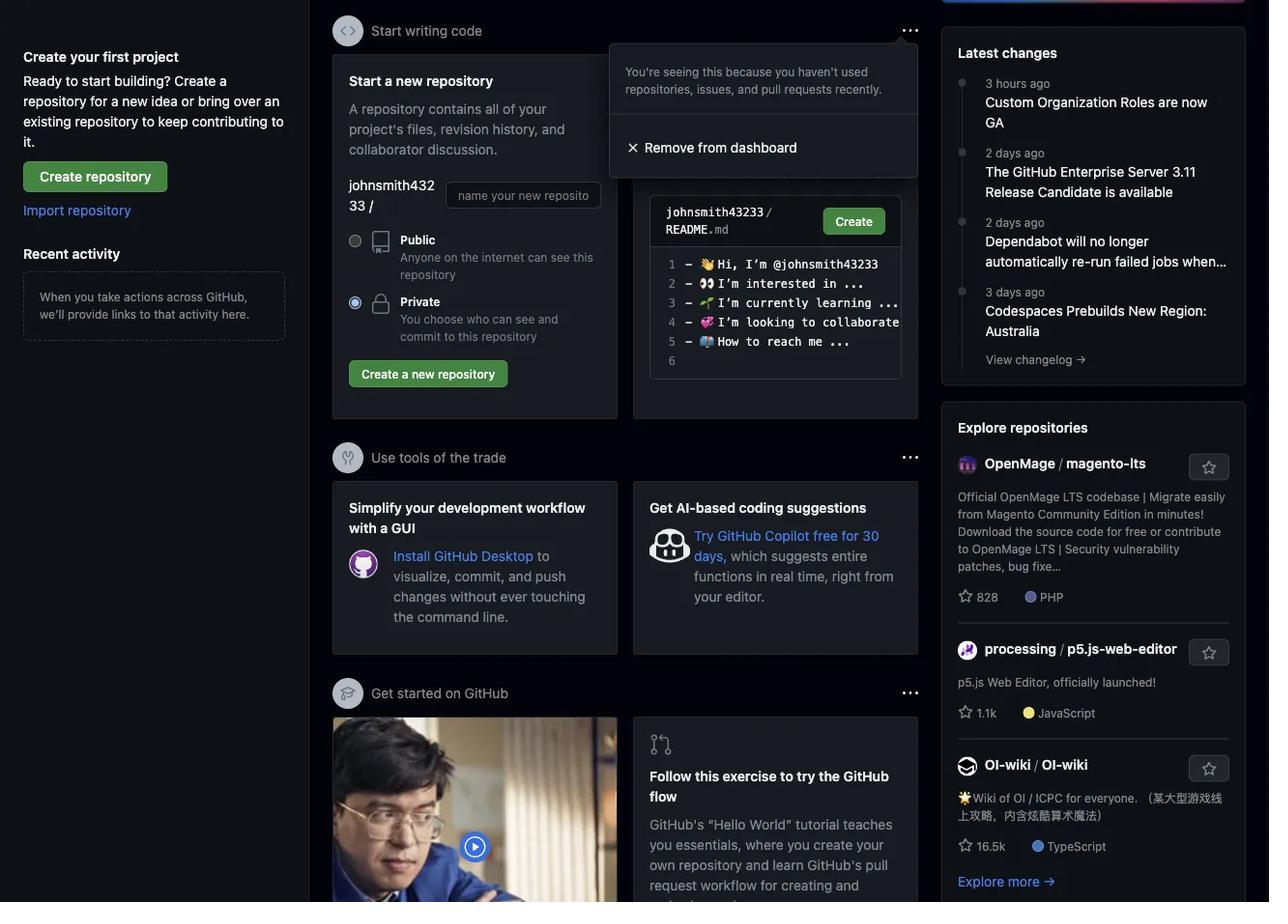 Task type: describe. For each thing, give the bounding box(es) containing it.
p5.js
[[958, 676, 984, 690]]

import repository
[[23, 202, 131, 218]]

at
[[704, 161, 716, 177]]

and inside private you choose who can see and commit to this repository
[[538, 312, 559, 326]]

github right started
[[465, 686, 508, 702]]

Repository name text field
[[446, 182, 601, 209]]

failed
[[1115, 254, 1149, 270]]

create a new repository button
[[349, 361, 508, 388]]

to inside private you choose who can see and commit to this repository
[[444, 330, 455, 343]]

from inside official openmage lts codebase | migrate easily from magento community edition in minutes! download the source code for free or contribute to openmage lts | security vulnerability patches, bug fixe…
[[958, 508, 983, 522]]

get ai-based coding suggestions
[[650, 500, 867, 516]]

your inside simplify your development workflow with a gui
[[405, 500, 434, 516]]

now
[[1182, 94, 1208, 110]]

a inside introduce yourself with a profile readme
[[804, 73, 811, 88]]

get for get ai-based coding suggestions
[[650, 500, 673, 516]]

or inside official openmage lts codebase | migrate easily from magento community edition in minutes! download the source code for free or contribute to openmage lts | security vulnerability patches, bug fixe…
[[1151, 526, 1162, 539]]

for inside create your first project ready to start building? create a repository for a new idea or bring over an existing repository to keep contributing to it.
[[90, 93, 107, 109]]

internet
[[482, 250, 525, 264]]

for inside github's "hello world" tutorial teaches you essentials, where you create your own repository and learn github's pull request workflow for creating and reviewing code.
[[761, 878, 778, 894]]

who
[[467, 312, 489, 326]]

the inside official openmage lts codebase | migrate easily from magento community edition in minutes! download the source code for free or contribute to openmage lts | security vulnerability patches, bug fixe…
[[1015, 526, 1033, 539]]

i'm up how
[[718, 316, 739, 330]]

/ inside johnsmith432 33 /
[[369, 197, 373, 213]]

visualize,
[[394, 568, 451, 584]]

easily
[[1194, 491, 1226, 504]]

1.1k
[[974, 707, 997, 721]]

editor
[[1139, 642, 1177, 657]]

to right how
[[746, 335, 760, 349]]

pull inside 'you're seeing this because you haven't used repositories, issues, and pull requests recently.'
[[762, 83, 781, 96]]

processing
[[985, 642, 1057, 657]]

on inside 1 - 👋 hi, i'm @johnsmith43233 2 - 👀 i'm interested in ... 3 - 🌱 i'm currently learning ... 4 - 💞️ i'm looking to collaborate on ... 5 - 📫 how to reach me ... 6
[[907, 316, 921, 330]]

the inside to visualize, commit, and push changes without ever touching the command line.
[[394, 609, 414, 625]]

1 vertical spatial lts
[[1035, 543, 1056, 556]]

follow
[[650, 769, 692, 785]]

explore for explore repositories
[[958, 420, 1007, 436]]

i'm right the hi,
[[746, 258, 767, 272]]

github inside follow this exercise to try the github flow
[[844, 769, 889, 785]]

idea
[[151, 93, 178, 109]]

when
[[40, 290, 71, 304]]

install
[[394, 548, 430, 564]]

（某大型游戏线
[[1141, 792, 1223, 806]]

to up me in the top of the page
[[802, 316, 816, 330]]

no
[[1090, 234, 1106, 250]]

your inside share information about yourself by creating a profile readme, which appears at the top of your profile page.
[[784, 161, 811, 177]]

"hello
[[708, 817, 746, 833]]

days for codespaces
[[996, 286, 1022, 299]]

to left start
[[66, 73, 78, 88]]

bring
[[198, 93, 230, 109]]

6
[[669, 355, 676, 368]]

see inside private you choose who can see and commit to this repository
[[516, 312, 535, 326]]

of right "tools"
[[434, 450, 446, 466]]

enterprise
[[1061, 164, 1124, 180]]

based
[[696, 500, 736, 516]]

@oi-wiki profile image
[[958, 757, 977, 777]]

editor.
[[726, 589, 765, 605]]

from inside remove from dashboard button
[[698, 140, 727, 156]]

github inside the try github copilot free for 30 days,
[[718, 528, 761, 544]]

→ for view changelog →
[[1076, 353, 1086, 367]]

existing
[[23, 113, 71, 129]]

/ left magento- on the right
[[1059, 456, 1063, 472]]

1
[[669, 258, 676, 272]]

上攻略，内含炫酷算术魔法）
[[958, 810, 1109, 823]]

custom
[[986, 94, 1034, 110]]

3 days ago codespaces prebuilds new region: australia
[[986, 286, 1207, 339]]

take
[[97, 290, 121, 304]]

this inside private you choose who can see and commit to this repository
[[458, 330, 478, 343]]

on for github
[[445, 686, 461, 702]]

of inside 🌟 wiki of oi / icpc for everyone. （某大型游戏线 上攻略，内含炫酷算术魔法）
[[999, 792, 1011, 806]]

your inside github's "hello world" tutorial teaches you essentials, where you create your own repository and learn github's pull request workflow for creating and reviewing code.
[[857, 838, 884, 854]]

this inside the "public anyone on the internet can see this repository"
[[573, 250, 593, 264]]

create for create a new repository
[[362, 367, 399, 381]]

used
[[842, 65, 868, 79]]

which suggests entire functions in real time, right from your editor.
[[694, 548, 894, 605]]

create for create your first project ready to start building? create a repository for a new idea or bring over an existing repository to keep contributing to it.
[[23, 48, 67, 64]]

in inside the which suggests entire functions in real time, right from your editor.
[[756, 568, 767, 584]]

haven't
[[798, 65, 838, 79]]

ago for custom
[[1030, 77, 1051, 90]]

/ left the p5.js-
[[1060, 642, 1064, 657]]

changelog
[[1016, 353, 1073, 367]]

by
[[857, 121, 872, 137]]

why am i seeing this? image
[[903, 23, 918, 39]]

officially
[[1054, 676, 1100, 690]]

ready
[[23, 73, 62, 88]]

see inside the "public anyone on the internet can see this repository"
[[551, 250, 570, 264]]

to inside when you take actions across github, we'll provide links to that activity here.
[[140, 307, 151, 321]]

💞️
[[699, 316, 711, 330]]

which inside share information about yourself by creating a profile readme, which appears at the top of your profile page.
[[821, 141, 858, 157]]

2 oi- from the left
[[1042, 758, 1062, 774]]

and down create
[[836, 878, 859, 894]]

actions
[[124, 290, 164, 304]]

play image
[[464, 836, 487, 859]]

codespaces prebuilds new region: australia link
[[986, 301, 1230, 342]]

2 vertical spatial profile
[[815, 161, 855, 177]]

3 for custom organization roles are now ga
[[986, 77, 993, 90]]

own
[[650, 858, 675, 874]]

to left keep
[[142, 113, 155, 129]]

explore for explore more →
[[958, 875, 1005, 890]]

teaches
[[843, 817, 893, 833]]

1 horizontal spatial github's
[[808, 858, 862, 874]]

star this repository image for openmage / magento-lts
[[1202, 461, 1217, 476]]

vulnerability
[[1113, 543, 1180, 556]]

interested
[[746, 277, 816, 291]]

hi,
[[718, 258, 739, 272]]

introduce yourself with a profile readme
[[650, 73, 857, 109]]

issues,
[[697, 83, 735, 96]]

you up the own
[[650, 838, 672, 854]]

looking
[[746, 316, 795, 330]]

all
[[485, 101, 499, 116]]

private you choose who can see and commit to this repository
[[400, 295, 559, 343]]

what is github? element
[[333, 717, 662, 903]]

an
[[265, 93, 280, 109]]

a up bring
[[220, 73, 227, 88]]

recently.
[[835, 83, 882, 96]]

a down building?
[[111, 93, 118, 109]]

copilot
[[765, 528, 810, 544]]

0 vertical spatial github's
[[650, 817, 704, 833]]

available
[[1119, 184, 1173, 200]]

more
[[1008, 875, 1040, 890]]

workflow inside simplify your development workflow with a gui
[[526, 500, 586, 516]]

explore more → link
[[958, 875, 1056, 890]]

public anyone on the internet can see this repository
[[400, 233, 593, 281]]

project's
[[349, 121, 404, 137]]

i'm right 🌱
[[718, 297, 739, 310]]

roles
[[1121, 94, 1155, 110]]

in for interested
[[823, 277, 837, 291]]

@processing profile image
[[958, 641, 977, 661]]

to inside follow this exercise to try the github flow
[[780, 769, 794, 785]]

explore repositories navigation
[[942, 402, 1246, 903]]

why am i seeing this? image for get started on github
[[903, 686, 918, 702]]

x image
[[626, 140, 641, 156]]

star image for processing
[[958, 705, 974, 721]]

start for start a new repository
[[349, 73, 381, 88]]

commit,
[[455, 568, 505, 584]]

3 inside 1 - 👋 hi, i'm @johnsmith43233 2 - 👀 i'm interested in ... 3 - 🌱 i'm currently learning ... 4 - 💞️ i'm looking to collaborate on ... 5 - 📫 how to reach me ... 6
[[669, 297, 676, 310]]

dot fill image
[[955, 145, 970, 160]]

days,
[[694, 548, 727, 564]]

with inside simplify your development workflow with a gui
[[349, 520, 377, 536]]

coding
[[739, 500, 784, 516]]

javascript
[[1038, 707, 1096, 721]]

dot fill image for dependabot will no longer automatically re-run failed jobs when package manifest changes
[[955, 214, 970, 230]]

typescript
[[1047, 841, 1107, 854]]

i'm down the hi,
[[718, 277, 739, 291]]

install github desktop link
[[394, 548, 537, 564]]

you up learn
[[787, 838, 810, 854]]

📫
[[699, 335, 711, 349]]

... up collaborate in the top right of the page
[[879, 297, 900, 310]]

for inside the try github copilot free for 30 days,
[[842, 528, 859, 544]]

1 vertical spatial openmage
[[1000, 491, 1060, 504]]

2 wiki from the left
[[1062, 758, 1088, 774]]

ago for dependabot
[[1025, 216, 1045, 230]]

changes inside 2 days ago dependabot will no longer automatically re-run failed jobs when package manifest changes
[[1099, 274, 1152, 290]]

files,
[[407, 121, 437, 137]]

ago for the
[[1025, 147, 1045, 160]]

you inside 'you're seeing this because you haven't used repositories, issues, and pull requests recently.'
[[775, 65, 795, 79]]

create up bring
[[174, 73, 216, 88]]

edition
[[1104, 508, 1141, 522]]

github,
[[206, 290, 248, 304]]

repo image
[[369, 231, 393, 254]]

repository inside github's "hello world" tutorial teaches you essentials, where you create your own repository and learn github's pull request workflow for creating and reviewing code.
[[679, 858, 742, 874]]

first
[[103, 48, 129, 64]]

view changelog → link
[[986, 353, 1086, 367]]

php
[[1040, 591, 1064, 605]]

1 - from the top
[[685, 258, 692, 272]]

repositories
[[1010, 420, 1088, 436]]

readme inside johnsmith43233 / readme .md
[[666, 223, 708, 237]]

why am i seeing this? image for use tools of the trade
[[903, 451, 918, 466]]

simplify your development workflow with a gui element
[[333, 481, 618, 655]]

create a new repository element
[[349, 71, 601, 395]]

top
[[743, 161, 764, 177]]

free inside the try github copilot free for 30 days,
[[813, 528, 838, 544]]

when
[[1183, 254, 1216, 270]]

... up learning at the top right of page
[[844, 277, 865, 291]]

seeing
[[663, 65, 699, 79]]

information
[[689, 121, 760, 137]]

/ up icpc
[[1035, 758, 1038, 774]]

2 inside 1 - 👋 hi, i'm @johnsmith43233 2 - 👀 i'm interested in ... 3 - 🌱 i'm currently learning ... 4 - 💞️ i'm looking to collaborate on ... 5 - 📫 how to reach me ... 6
[[669, 277, 676, 291]]

new inside create your first project ready to start building? create a repository for a new idea or bring over an existing repository to keep contributing to it.
[[122, 93, 148, 109]]

dot fill image for codespaces prebuilds new region: australia
[[955, 284, 970, 299]]

1 wiki from the left
[[1005, 758, 1031, 774]]

github inside simplify your development workflow with a gui element
[[434, 548, 478, 564]]

repository inside a repository contains all of your project's files, revision history, and collaborator discussion.
[[362, 101, 425, 116]]

official
[[958, 491, 997, 504]]

in for edition
[[1144, 508, 1154, 522]]

your inside the which suggests entire functions in real time, right from your editor.
[[694, 589, 722, 605]]

and inside a repository contains all of your project's files, revision history, and collaborator discussion.
[[542, 121, 565, 137]]

30
[[863, 528, 879, 544]]

... left australia
[[928, 316, 948, 330]]

... right me in the top of the page
[[830, 335, 851, 349]]



Task type: vqa. For each thing, say whether or not it's contained in the screenshot.


Task type: locate. For each thing, give the bounding box(es) containing it.
ai-
[[676, 500, 696, 516]]

5 - from the top
[[685, 335, 692, 349]]

github desktop image
[[349, 550, 378, 579]]

- left 🌱
[[685, 297, 692, 310]]

the left internet at the left top
[[461, 250, 479, 264]]

1 vertical spatial star this repository image
[[1202, 762, 1217, 778]]

your down teaches
[[857, 838, 884, 854]]

star image
[[958, 589, 974, 605], [958, 705, 974, 721], [958, 839, 974, 854]]

- left 💞️
[[685, 316, 692, 330]]

why am i seeing this? image
[[903, 451, 918, 466], [903, 686, 918, 702]]

official openmage lts codebase | migrate easily from magento community edition in minutes! download the source code for free or contribute to openmage lts | security vulnerability patches, bug fixe…
[[958, 491, 1226, 574]]

the right try
[[819, 769, 840, 785]]

and inside to visualize, commit, and push changes without ever touching the command line.
[[509, 568, 532, 584]]

new
[[396, 73, 423, 88], [122, 93, 148, 109], [412, 367, 435, 381]]

explore down '16.5k'
[[958, 875, 1005, 890]]

region:
[[1160, 303, 1207, 319]]

when you take actions across github, we'll provide links to that activity here.
[[40, 290, 250, 321]]

source
[[1036, 526, 1073, 539]]

1 vertical spatial |
[[1059, 543, 1062, 556]]

0 horizontal spatial or
[[181, 93, 194, 109]]

ago up codespaces
[[1025, 286, 1045, 299]]

1 dot fill image from the top
[[955, 75, 970, 90]]

what is github? image
[[334, 718, 662, 903]]

2 inside 2 days ago dependabot will no longer automatically re-run failed jobs when package manifest changes
[[986, 216, 993, 230]]

push
[[536, 568, 566, 584]]

days up dependabot
[[996, 216, 1021, 230]]

days inside 2 days ago dependabot will no longer automatically re-run failed jobs when package manifest changes
[[996, 216, 1021, 230]]

on inside the "public anyone on the internet can see this repository"
[[444, 250, 458, 264]]

can right who
[[493, 312, 512, 326]]

and down where
[[746, 858, 769, 874]]

0 horizontal spatial get
[[371, 686, 394, 702]]

1 vertical spatial which
[[731, 548, 768, 564]]

of inside a repository contains all of your project's files, revision history, and collaborator discussion.
[[503, 101, 515, 116]]

0 horizontal spatial →
[[1044, 875, 1056, 890]]

1 vertical spatial days
[[996, 216, 1021, 230]]

a repository contains all of your project's files, revision history, and collaborator discussion.
[[349, 101, 565, 157]]

dot fill image for custom organization roles are now ga
[[955, 75, 970, 90]]

workflow inside github's "hello world" tutorial teaches you essentials, where you create your own repository and learn github's pull request workflow for creating and reviewing code.
[[701, 878, 757, 894]]

request
[[650, 878, 697, 894]]

ago inside 3 days ago codespaces prebuilds new region: australia
[[1025, 286, 1045, 299]]

this down who
[[458, 330, 478, 343]]

🌟
[[958, 792, 970, 806]]

1 horizontal spatial oi-
[[1042, 758, 1062, 774]]

pull
[[762, 83, 781, 96], [866, 858, 888, 874]]

...
[[844, 277, 865, 291], [879, 297, 900, 310], [928, 316, 948, 330], [830, 335, 851, 349]]

magento-
[[1066, 456, 1130, 472]]

create your first project ready to start building? create a repository for a new idea or bring over an existing repository to keep contributing to it.
[[23, 48, 284, 149]]

star this repository image for oi-wiki / oi-wiki
[[1202, 762, 1217, 778]]

new up "files,"
[[396, 73, 423, 88]]

4
[[669, 316, 676, 330]]

to down actions
[[140, 307, 151, 321]]

github up release
[[1013, 164, 1057, 180]]

try
[[797, 769, 815, 785]]

0 vertical spatial yourself
[[716, 73, 769, 88]]

on right collaborate in the top right of the page
[[907, 316, 921, 330]]

simplify
[[349, 500, 402, 516]]

a up at
[[704, 141, 712, 157]]

1 horizontal spatial which
[[821, 141, 858, 157]]

1 vertical spatial github's
[[808, 858, 862, 874]]

1 vertical spatial new
[[122, 93, 148, 109]]

activity inside when you take actions across github, we'll provide links to that activity here.
[[179, 307, 219, 321]]

changes inside to visualize, commit, and push changes without ever touching the command line.
[[394, 589, 447, 605]]

workflow up the code. at the bottom right of page
[[701, 878, 757, 894]]

start inside create a new repository element
[[349, 73, 381, 88]]

1 explore from the top
[[958, 420, 1007, 436]]

1 horizontal spatial yourself
[[803, 121, 853, 137]]

workflow
[[526, 500, 586, 516], [701, 878, 757, 894]]

days inside 3 days ago codespaces prebuilds new region: australia
[[996, 286, 1022, 299]]

profile
[[815, 73, 857, 88], [715, 141, 755, 157], [815, 161, 855, 177]]

0 vertical spatial explore
[[958, 420, 1007, 436]]

free
[[1126, 526, 1147, 539], [813, 528, 838, 544]]

you inside when you take actions across github, we'll provide links to that activity here.
[[74, 290, 94, 304]]

days up the at the right top of the page
[[996, 147, 1021, 160]]

a left gui
[[380, 520, 388, 536]]

lts up community
[[1063, 491, 1083, 504]]

of inside share information about yourself by creating a profile readme, which appears at the top of your profile page.
[[768, 161, 780, 177]]

get for get started on github
[[371, 686, 394, 702]]

2 down release
[[986, 216, 993, 230]]

dot fill image
[[955, 75, 970, 90], [955, 214, 970, 230], [955, 284, 970, 299]]

1 days from the top
[[996, 147, 1021, 160]]

get right mortar board icon
[[371, 686, 394, 702]]

a
[[349, 101, 358, 116]]

2 vertical spatial star image
[[958, 839, 974, 854]]

i'm
[[746, 258, 767, 272], [718, 277, 739, 291], [718, 297, 739, 310], [718, 316, 739, 330]]

0 horizontal spatial which
[[731, 548, 768, 564]]

and
[[738, 83, 758, 96], [542, 121, 565, 137], [538, 312, 559, 326], [509, 568, 532, 584], [746, 858, 769, 874], [836, 878, 859, 894]]

for inside 🌟 wiki of oi / icpc for everyone. （某大型游戏线 上攻略，内含炫酷算术魔法）
[[1066, 792, 1081, 806]]

ago inside 2 days ago dependabot will no longer automatically re-run failed jobs when package manifest changes
[[1025, 216, 1045, 230]]

get left ai-
[[650, 500, 673, 516]]

1 horizontal spatial lts
[[1063, 491, 1083, 504]]

0 vertical spatial profile
[[815, 73, 857, 88]]

1 vertical spatial get
[[371, 686, 394, 702]]

codebase
[[1087, 491, 1140, 504]]

from down official
[[958, 508, 983, 522]]

on right anyone
[[444, 250, 458, 264]]

dependabot
[[986, 234, 1063, 250]]

dot fill image left package
[[955, 284, 970, 299]]

0 horizontal spatial |
[[1059, 543, 1062, 556]]

create down "lock" image
[[362, 367, 399, 381]]

3 days from the top
[[996, 286, 1022, 299]]

2 explore from the top
[[958, 875, 1005, 890]]

share
[[650, 121, 686, 137]]

minutes!
[[1157, 508, 1204, 522]]

2 inside 2 days ago the github enterprise server 3.11 release candidate is available
[[986, 147, 993, 160]]

0 vertical spatial changes
[[1002, 45, 1058, 61]]

explore up @openmage profile icon
[[958, 420, 1007, 436]]

0 vertical spatial creating
[[650, 141, 701, 157]]

0 vertical spatial lts
[[1063, 491, 1083, 504]]

remove from dashboard button
[[610, 122, 910, 174]]

ago right hours at right top
[[1030, 77, 1051, 90]]

3 inside the 3 hours ago custom organization roles are now ga
[[986, 77, 993, 90]]

1 why am i seeing this? image from the top
[[903, 451, 918, 466]]

0 vertical spatial openmage
[[985, 456, 1056, 472]]

0 vertical spatial code
[[451, 23, 482, 39]]

readme,
[[759, 141, 817, 157]]

and up ever
[[509, 568, 532, 584]]

2 star image from the top
[[958, 705, 974, 721]]

which inside the which suggests entire functions in real time, right from your editor.
[[731, 548, 768, 564]]

3 - from the top
[[685, 297, 692, 310]]

2 vertical spatial from
[[865, 568, 894, 584]]

and inside 'you're seeing this because you haven't used repositories, issues, and pull requests recently.'
[[738, 83, 758, 96]]

→ for explore more →
[[1044, 875, 1056, 890]]

0 horizontal spatial changes
[[394, 589, 447, 605]]

days for dependabot
[[996, 216, 1021, 230]]

to inside to visualize, commit, and push changes without ever touching the command line.
[[537, 548, 550, 564]]

essentials,
[[676, 838, 742, 854]]

creating inside github's "hello world" tutorial teaches you essentials, where you create your own repository and learn github's pull request workflow for creating and reviewing code.
[[782, 878, 833, 894]]

2 star this repository image from the top
[[1202, 762, 1217, 778]]

mortar board image
[[340, 686, 356, 702]]

0 horizontal spatial in
[[756, 568, 767, 584]]

trade
[[474, 450, 506, 466]]

days up codespaces
[[996, 286, 1022, 299]]

👀
[[699, 277, 711, 291]]

can inside private you choose who can see and commit to this repository
[[493, 312, 512, 326]]

1 horizontal spatial changes
[[1002, 45, 1058, 61]]

explore more →
[[958, 875, 1056, 890]]

1 horizontal spatial in
[[823, 277, 837, 291]]

2 horizontal spatial from
[[958, 508, 983, 522]]

0 horizontal spatial workflow
[[526, 500, 586, 516]]

you
[[400, 312, 421, 326]]

0 horizontal spatial oi-
[[985, 758, 1005, 774]]

3 for codespaces prebuilds new region: australia
[[986, 286, 993, 299]]

about
[[764, 121, 800, 137]]

1 vertical spatial can
[[493, 312, 512, 326]]

get
[[650, 500, 673, 516], [371, 686, 394, 702]]

ago up release
[[1025, 147, 1045, 160]]

remove from dashboard menu
[[609, 43, 918, 178]]

→ inside explore repositories 'navigation'
[[1044, 875, 1056, 890]]

create up ready
[[23, 48, 67, 64]]

this inside follow this exercise to try the github flow
[[695, 769, 719, 785]]

oi
[[1014, 792, 1026, 806]]

your inside create your first project ready to start building? create a repository for a new idea or bring over an existing repository to keep contributing to it.
[[70, 48, 99, 64]]

the inside share information about yourself by creating a profile readme, which appears at the top of your profile page.
[[719, 161, 740, 177]]

- left 📫 at the top right of the page
[[685, 335, 692, 349]]

1 horizontal spatial pull
[[866, 858, 888, 874]]

1 star this repository image from the top
[[1202, 461, 1217, 476]]

readme down introduce
[[650, 93, 706, 109]]

0 vertical spatial which
[[821, 141, 858, 157]]

github's "hello world" tutorial teaches you essentials, where you create your own repository and learn github's pull request workflow for creating and reviewing code.
[[650, 817, 893, 903]]

across
[[167, 290, 203, 304]]

0 horizontal spatial activity
[[72, 246, 120, 262]]

changes down failed
[[1099, 274, 1152, 290]]

🌱
[[699, 297, 711, 310]]

.md
[[708, 223, 729, 237]]

private
[[400, 295, 440, 308]]

0 vertical spatial why am i seeing this? image
[[903, 451, 918, 466]]

2 vertical spatial days
[[996, 286, 1022, 299]]

/ inside 🌟 wiki of oi / icpc for everyone. （某大型游戏线 上攻略，内含炫酷算术魔法）
[[1029, 792, 1033, 806]]

icpc
[[1036, 792, 1063, 806]]

ago inside the 3 hours ago custom organization roles are now ga
[[1030, 77, 1051, 90]]

a inside 'button'
[[402, 367, 409, 381]]

this right internet at the left top
[[573, 250, 593, 264]]

1 vertical spatial with
[[349, 520, 377, 536]]

and right who
[[538, 312, 559, 326]]

with inside introduce yourself with a profile readme
[[772, 73, 800, 88]]

and down the because
[[738, 83, 758, 96]]

recent activity
[[23, 246, 120, 262]]

ago for codespaces
[[1025, 286, 1045, 299]]

1 horizontal spatial can
[[528, 250, 547, 264]]

star image for oi-
[[958, 839, 974, 854]]

create repository
[[40, 169, 151, 185]]

0 vertical spatial |
[[1143, 491, 1146, 504]]

openmage up bug
[[972, 543, 1032, 556]]

organization
[[1038, 94, 1117, 110]]

hours
[[996, 77, 1027, 90]]

code
[[451, 23, 482, 39], [1077, 526, 1104, 539]]

in inside official openmage lts codebase | migrate easily from magento community edition in minutes! download the source code for free or contribute to openmage lts | security vulnerability patches, bug fixe…
[[1144, 508, 1154, 522]]

this inside 'you're seeing this because you haven't used repositories, issues, and pull requests recently.'
[[703, 65, 723, 79]]

star this repository image
[[1202, 646, 1217, 662]]

none submit inside introduce yourself with a profile readme element
[[823, 208, 886, 235]]

in
[[823, 277, 837, 291], [1144, 508, 1154, 522], [756, 568, 767, 584]]

3 up 4
[[669, 297, 676, 310]]

git pull request image
[[650, 734, 673, 757]]

days for the
[[996, 147, 1021, 160]]

2 up the at the right top of the page
[[986, 147, 993, 160]]

0 vertical spatial days
[[996, 147, 1021, 160]]

0 horizontal spatial pull
[[762, 83, 781, 96]]

share information about yourself by creating a profile readme, which appears at the top of your profile page.
[[650, 121, 893, 177]]

/ right the johnsmith43233
[[766, 206, 773, 219]]

2 vertical spatial new
[[412, 367, 435, 381]]

of left oi
[[999, 792, 1011, 806]]

None radio
[[349, 235, 362, 247]]

1 horizontal spatial from
[[865, 568, 894, 584]]

0 horizontal spatial code
[[451, 23, 482, 39]]

to visualize, commit, and push changes without ever touching the command line.
[[394, 548, 586, 625]]

australia
[[986, 323, 1040, 339]]

prebuilds
[[1067, 303, 1125, 319]]

lock image
[[369, 293, 393, 316]]

1 horizontal spatial |
[[1143, 491, 1146, 504]]

see right who
[[516, 312, 535, 326]]

days inside 2 days ago the github enterprise server 3.11 release candidate is available
[[996, 147, 1021, 160]]

in inside 1 - 👋 hi, i'm @johnsmith43233 2 - 👀 i'm interested in ... 3 - 🌱 i'm currently learning ... 4 - 💞️ i'm looking to collaborate on ... 5 - 📫 how to reach me ... 6
[[823, 277, 837, 291]]

2 for dependabot will no longer automatically re-run failed jobs when package manifest changes
[[986, 216, 993, 230]]

2 days from the top
[[996, 216, 1021, 230]]

remove from dashboard
[[641, 140, 797, 156]]

pull down teaches
[[866, 858, 888, 874]]

in left real
[[756, 568, 767, 584]]

- left 👋 in the right of the page
[[685, 258, 692, 272]]

/ inside johnsmith43233 / readme .md
[[766, 206, 773, 219]]

2 horizontal spatial in
[[1144, 508, 1154, 522]]

a inside share information about yourself by creating a profile readme, which appears at the top of your profile page.
[[704, 141, 712, 157]]

from inside the which suggests entire functions in real time, right from your editor.
[[865, 568, 894, 584]]

your down functions
[[694, 589, 722, 605]]

your up history,
[[519, 101, 547, 116]]

yourself inside introduce yourself with a profile readme
[[716, 73, 769, 88]]

github up commit,
[[434, 548, 478, 564]]

the inside follow this exercise to try the github flow
[[819, 769, 840, 785]]

your up gui
[[405, 500, 434, 516]]

1 vertical spatial from
[[958, 508, 983, 522]]

create up import repository
[[40, 169, 82, 185]]

or right idea
[[181, 93, 194, 109]]

1 vertical spatial on
[[907, 316, 921, 330]]

get ai-based coding suggestions element
[[633, 481, 918, 655]]

for inside official openmage lts codebase | migrate easily from magento community edition in minutes! download the source code for free or contribute to openmage lts | security vulnerability patches, bug fixe…
[[1107, 526, 1122, 539]]

profile inside introduce yourself with a profile readme
[[815, 73, 857, 88]]

time,
[[798, 568, 829, 584]]

the inside the "public anyone on the internet can see this repository"
[[461, 250, 479, 264]]

0 vertical spatial get
[[650, 500, 673, 516]]

0 vertical spatial workflow
[[526, 500, 586, 516]]

github inside 2 days ago the github enterprise server 3.11 release candidate is available
[[1013, 164, 1057, 180]]

0 vertical spatial with
[[772, 73, 800, 88]]

star image down p5.js
[[958, 705, 974, 721]]

3 left hours at right top
[[986, 77, 993, 90]]

- left 👀 at right
[[685, 277, 692, 291]]

the
[[719, 161, 740, 177], [461, 250, 479, 264], [450, 450, 470, 466], [1015, 526, 1033, 539], [394, 609, 414, 625], [819, 769, 840, 785]]

1 vertical spatial explore
[[958, 875, 1005, 890]]

release
[[986, 184, 1034, 200]]

free up vulnerability at the right bottom
[[1126, 526, 1147, 539]]

or inside create your first project ready to start building? create a repository for a new idea or bring over an existing repository to keep contributing to it.
[[181, 93, 194, 109]]

ago up dependabot
[[1025, 216, 1045, 230]]

repositories,
[[626, 83, 694, 96]]

pull inside github's "hello world" tutorial teaches you essentials, where you create your own repository and learn github's pull request workflow for creating and reviewing code.
[[866, 858, 888, 874]]

processing / p5.js-web-editor
[[985, 642, 1177, 657]]

1 vertical spatial see
[[516, 312, 535, 326]]

0 horizontal spatial free
[[813, 528, 838, 544]]

2 vertical spatial on
[[445, 686, 461, 702]]

to up patches,
[[958, 543, 969, 556]]

3 star image from the top
[[958, 839, 974, 854]]

keep
[[158, 113, 188, 129]]

None submit
[[823, 208, 886, 235]]

a up project's
[[385, 73, 393, 88]]

you're seeing this because you haven't used repositories, issues, and pull requests recently.
[[626, 65, 882, 96]]

0 vertical spatial can
[[528, 250, 547, 264]]

to up push
[[537, 548, 550, 564]]

repository inside the "public anyone on the internet can see this repository"
[[400, 268, 456, 281]]

1 vertical spatial profile
[[715, 141, 755, 157]]

0 vertical spatial activity
[[72, 246, 120, 262]]

0 vertical spatial →
[[1076, 353, 1086, 367]]

try the github flow element
[[633, 717, 918, 903]]

0 vertical spatial see
[[551, 250, 570, 264]]

on for the
[[444, 250, 458, 264]]

0 horizontal spatial see
[[516, 312, 535, 326]]

candidate
[[1038, 184, 1102, 200]]

2 - from the top
[[685, 277, 692, 291]]

1 vertical spatial yourself
[[803, 121, 853, 137]]

1 horizontal spatial with
[[772, 73, 800, 88]]

@openmage profile image
[[958, 456, 977, 475]]

the right at
[[719, 161, 740, 177]]

0 horizontal spatial creating
[[650, 141, 701, 157]]

5
[[669, 335, 676, 349]]

none radio inside create a new repository element
[[349, 235, 362, 247]]

0 vertical spatial 2
[[986, 147, 993, 160]]

get started on github
[[371, 686, 508, 702]]

4 - from the top
[[685, 316, 692, 330]]

star image for openmage
[[958, 589, 974, 605]]

None radio
[[349, 297, 362, 309]]

start
[[82, 73, 111, 88]]

3 up codespaces
[[986, 286, 993, 299]]

pull down the because
[[762, 83, 781, 96]]

github's down the flow
[[650, 817, 704, 833]]

this up issues,
[[703, 65, 723, 79]]

1 vertical spatial creating
[[782, 878, 833, 894]]

2 vertical spatial in
[[756, 568, 767, 584]]

1 horizontal spatial creating
[[782, 878, 833, 894]]

github down get ai-based coding suggestions
[[718, 528, 761, 544]]

0 vertical spatial dot fill image
[[955, 75, 970, 90]]

without
[[450, 589, 497, 605]]

star this repository image up （某大型游戏线
[[1202, 762, 1217, 778]]

0 vertical spatial star this repository image
[[1202, 461, 1217, 476]]

activity down across
[[179, 307, 219, 321]]

1 oi- from the left
[[985, 758, 1005, 774]]

your inside a repository contains all of your project's files, revision history, and collaborator discussion.
[[519, 101, 547, 116]]

which up functions
[[731, 548, 768, 564]]

links
[[112, 307, 136, 321]]

0 horizontal spatial yourself
[[716, 73, 769, 88]]

code image
[[340, 23, 356, 39]]

dot fill image down dot fill icon
[[955, 214, 970, 230]]

2 vertical spatial openmage
[[972, 543, 1032, 556]]

create
[[814, 838, 853, 854]]

0 vertical spatial start
[[371, 23, 402, 39]]

readme inside introduce yourself with a profile readme
[[650, 93, 706, 109]]

to down an
[[271, 113, 284, 129]]

or up vulnerability at the right bottom
[[1151, 526, 1162, 539]]

readme down the johnsmith43233
[[666, 223, 708, 237]]

recent
[[23, 246, 69, 262]]

3 inside 3 days ago codespaces prebuilds new region: australia
[[986, 286, 993, 299]]

a down commit
[[402, 367, 409, 381]]

2 down 1
[[669, 277, 676, 291]]

openmage up magento
[[1000, 491, 1060, 504]]

0 horizontal spatial from
[[698, 140, 727, 156]]

tutorial
[[796, 817, 840, 833]]

828
[[974, 591, 999, 605]]

from up at
[[698, 140, 727, 156]]

1 vertical spatial start
[[349, 73, 381, 88]]

repository inside 'button'
[[438, 367, 495, 381]]

openmage down 'explore repositories'
[[985, 456, 1056, 472]]

2 why am i seeing this? image from the top
[[903, 686, 918, 702]]

security
[[1065, 543, 1110, 556]]

code up security
[[1077, 526, 1104, 539]]

yourself inside share information about yourself by creating a profile readme, which appears at the top of your profile page.
[[803, 121, 853, 137]]

github up teaches
[[844, 769, 889, 785]]

1 vertical spatial activity
[[179, 307, 219, 321]]

on right started
[[445, 686, 461, 702]]

to down 'choose'
[[444, 330, 455, 343]]

1 vertical spatial star image
[[958, 705, 974, 721]]

create inside 'button'
[[362, 367, 399, 381]]

gui
[[391, 520, 415, 536]]

create for create repository
[[40, 169, 82, 185]]

community
[[1038, 508, 1100, 522]]

→ right 'changelog'
[[1076, 353, 1086, 367]]

0 horizontal spatial with
[[349, 520, 377, 536]]

your up start
[[70, 48, 99, 64]]

explore repositories
[[958, 420, 1088, 436]]

1 vertical spatial dot fill image
[[955, 214, 970, 230]]

here.
[[222, 307, 250, 321]]

changes up hours at right top
[[1002, 45, 1058, 61]]

none radio inside create a new repository element
[[349, 297, 362, 309]]

2 for the github enterprise server 3.11 release candidate is available
[[986, 147, 993, 160]]

0 horizontal spatial lts
[[1035, 543, 1056, 556]]

code inside official openmage lts codebase | migrate easily from magento community edition in minutes! download the source code for free or contribute to openmage lts | security vulnerability patches, bug fixe…
[[1077, 526, 1104, 539]]

new for create
[[412, 367, 435, 381]]

p5.js-
[[1068, 642, 1105, 657]]

to inside official openmage lts codebase | migrate easily from magento community edition in minutes! download the source code for free or contribute to openmage lts | security vulnerability patches, bug fixe…
[[958, 543, 969, 556]]

1 star image from the top
[[958, 589, 974, 605]]

repository inside private you choose who can see and commit to this repository
[[482, 330, 537, 343]]

automatically
[[986, 254, 1069, 270]]

1 vertical spatial workflow
[[701, 878, 757, 894]]

start for start writing code
[[371, 23, 402, 39]]

0 vertical spatial new
[[396, 73, 423, 88]]

0 horizontal spatial can
[[493, 312, 512, 326]]

1 horizontal spatial get
[[650, 500, 673, 516]]

development
[[438, 500, 523, 516]]

tools image
[[340, 451, 356, 466]]

start right code icon
[[371, 23, 402, 39]]

follow this exercise to try the github flow
[[650, 769, 889, 805]]

1 vertical spatial code
[[1077, 526, 1104, 539]]

from right right
[[865, 568, 894, 584]]

the left trade
[[450, 450, 470, 466]]

2 dot fill image from the top
[[955, 214, 970, 230]]

new for start
[[396, 73, 423, 88]]

1 vertical spatial why am i seeing this? image
[[903, 686, 918, 702]]

new
[[1129, 303, 1157, 319]]

1 vertical spatial changes
[[1099, 274, 1152, 290]]

creating inside share information about yourself by creating a profile readme, which appears at the top of your profile page.
[[650, 141, 701, 157]]

in right edition
[[1144, 508, 1154, 522]]

p5.js web editor, officially launched!
[[958, 676, 1156, 690]]

free inside official openmage lts codebase | migrate easily from magento community edition in minutes! download the source code for free or contribute to openmage lts | security vulnerability patches, bug fixe…
[[1126, 526, 1147, 539]]

3 hours ago custom organization roles are now ga
[[986, 77, 1208, 131]]

wiki
[[1005, 758, 1031, 774], [1062, 758, 1088, 774]]

a inside simplify your development workflow with a gui
[[380, 520, 388, 536]]

can inside the "public anyone on the internet can see this repository"
[[528, 250, 547, 264]]

1 horizontal spatial free
[[1126, 526, 1147, 539]]

star this repository image
[[1202, 461, 1217, 476], [1202, 762, 1217, 778]]

it.
[[23, 133, 35, 149]]

0 vertical spatial pull
[[762, 83, 781, 96]]

ago inside 2 days ago the github enterprise server 3.11 release candidate is available
[[1025, 147, 1045, 160]]

1 horizontal spatial see
[[551, 250, 570, 264]]

introduce yourself with a profile readme element
[[633, 54, 948, 420]]

0 vertical spatial readme
[[650, 93, 706, 109]]

3 dot fill image from the top
[[955, 284, 970, 299]]

custom organization roles are now ga link
[[986, 92, 1230, 133]]

0 horizontal spatial wiki
[[1005, 758, 1031, 774]]

web-
[[1105, 642, 1139, 657]]



